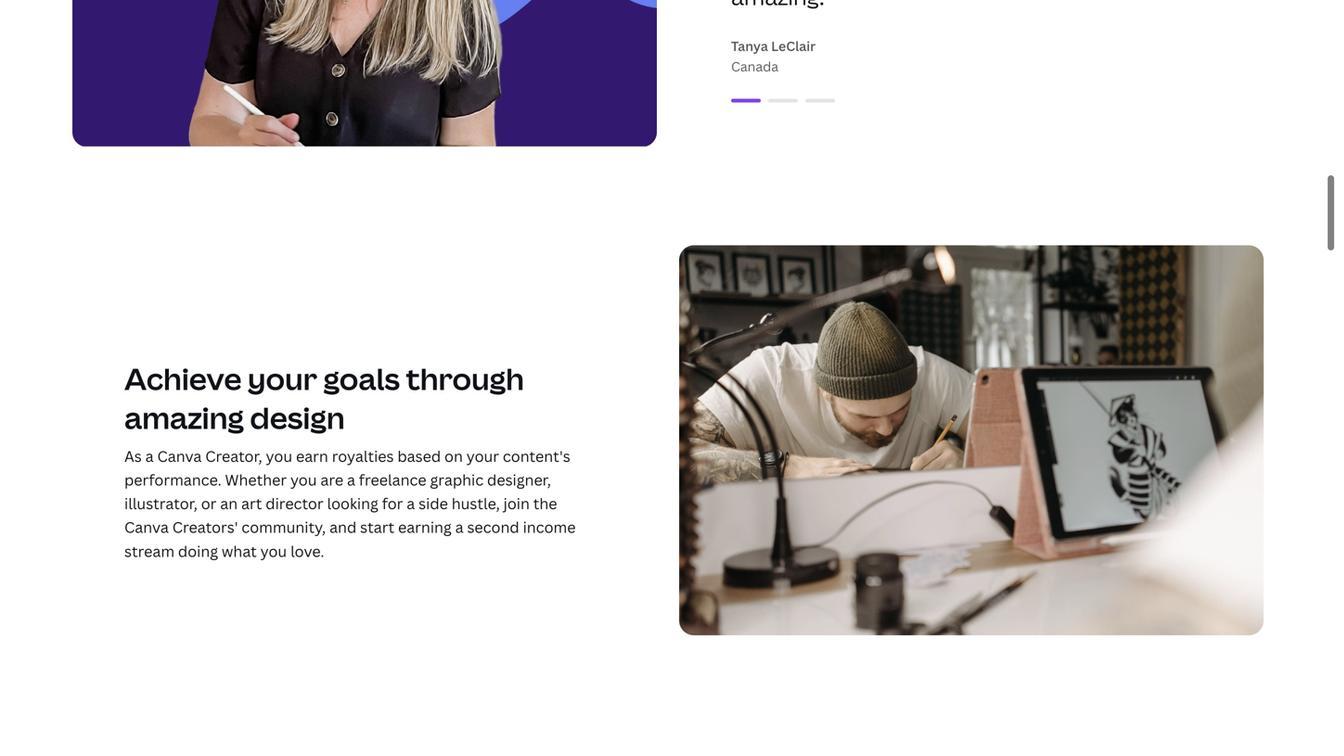 Task type: vqa. For each thing, say whether or not it's contained in the screenshot.
vinyl record Image
no



Task type: locate. For each thing, give the bounding box(es) containing it.
0 vertical spatial you
[[266, 446, 292, 466]]

second
[[467, 518, 519, 538]]

you left earn
[[266, 446, 292, 466]]

royalties
[[332, 446, 394, 466]]

an
[[220, 494, 238, 514]]

director
[[266, 494, 324, 514]]

the
[[533, 494, 557, 514]]

0 vertical spatial canva
[[157, 446, 202, 466]]

income
[[523, 518, 576, 538]]

a down hustle,
[[455, 518, 464, 538]]

you
[[266, 446, 292, 466], [290, 470, 317, 490], [260, 541, 287, 561]]

join
[[504, 494, 530, 514]]

earn
[[296, 446, 328, 466]]

are
[[321, 470, 343, 490]]

whether
[[225, 470, 287, 490]]

start
[[360, 518, 395, 538]]

a
[[145, 446, 154, 466], [347, 470, 355, 490], [407, 494, 415, 514], [455, 518, 464, 538]]

canada
[[731, 57, 779, 75]]

1 vertical spatial your
[[467, 446, 499, 466]]

creators'
[[172, 518, 238, 538]]

graphic
[[430, 470, 484, 490]]

looking
[[327, 494, 378, 514]]

amazing
[[124, 397, 244, 438]]

your left "goals"
[[248, 359, 317, 399]]

illustrator,
[[124, 494, 198, 514]]

for
[[382, 494, 403, 514]]

love.
[[291, 541, 324, 561]]

achieve your goals through amazing design as a canva creator, you earn royalties based on your content's performance. whether you are a freelance graphic designer, illustrator, or an art director looking for a side hustle, join the canva creators' community, and start earning a second income stream doing what you love.
[[124, 359, 576, 561]]

doing
[[178, 541, 218, 561]]

or
[[201, 494, 217, 514]]

achieve
[[124, 359, 242, 399]]

your
[[248, 359, 317, 399], [467, 446, 499, 466]]

canva
[[157, 446, 202, 466], [124, 518, 169, 538]]

you down community, on the bottom left of the page
[[260, 541, 287, 561]]

based
[[398, 446, 441, 466]]

canva up 'stream'
[[124, 518, 169, 538]]

0 horizontal spatial your
[[248, 359, 317, 399]]

designer,
[[487, 470, 551, 490]]

canva up "performance."
[[157, 446, 202, 466]]

your right on
[[467, 446, 499, 466]]

you down earn
[[290, 470, 317, 490]]

tanya leclair canada
[[731, 37, 816, 75]]



Task type: describe. For each thing, give the bounding box(es) containing it.
through
[[406, 359, 524, 399]]

and
[[330, 518, 357, 538]]

2 vertical spatial you
[[260, 541, 287, 561]]

a right as
[[145, 446, 154, 466]]

leclair
[[771, 37, 816, 55]]

goals
[[323, 359, 400, 399]]

as
[[124, 446, 142, 466]]

on
[[445, 446, 463, 466]]

1 horizontal spatial your
[[467, 446, 499, 466]]

1 vertical spatial canva
[[124, 518, 169, 538]]

community,
[[242, 518, 326, 538]]

performance.
[[124, 470, 222, 490]]

hustle,
[[452, 494, 500, 514]]

design
[[250, 397, 345, 438]]

tanya
[[731, 37, 768, 55]]

a right are
[[347, 470, 355, 490]]

a right for
[[407, 494, 415, 514]]

select a quotation tab list
[[679, 89, 1264, 112]]

0 vertical spatial your
[[248, 359, 317, 399]]

earning
[[398, 518, 452, 538]]

side
[[419, 494, 448, 514]]

content's
[[503, 446, 570, 466]]

what
[[222, 541, 257, 561]]

freelance
[[359, 470, 427, 490]]

stream
[[124, 541, 175, 561]]

1 vertical spatial you
[[290, 470, 317, 490]]

art
[[241, 494, 262, 514]]

creator,
[[205, 446, 262, 466]]



